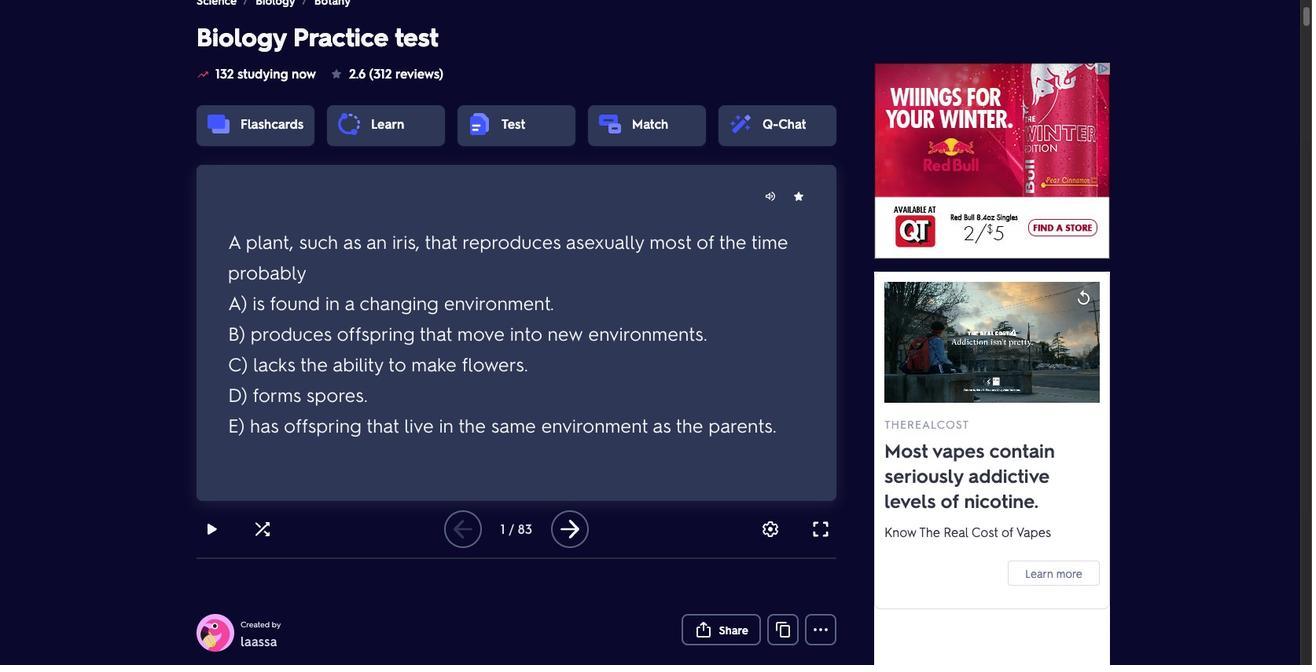 Task type: vqa. For each thing, say whether or not it's contained in the screenshot.
time
yes



Task type: locate. For each thing, give the bounding box(es) containing it.
as right environment
[[653, 413, 671, 438]]

/
[[509, 521, 514, 538]]

now
[[292, 65, 316, 82]]

more horizontal image
[[811, 621, 830, 640]]

asexually
[[566, 229, 644, 254]]

offspring up ability
[[337, 321, 415, 346]]

that up make
[[420, 321, 452, 346]]

profile picture image
[[197, 615, 234, 653]]

into
[[510, 321, 542, 346]]

e
[[509, 317, 524, 350]]

that
[[425, 229, 457, 254], [420, 321, 452, 346], [367, 413, 399, 438]]

83
[[518, 521, 532, 538]]

a plant, such as an iris, that reproduces asexually most of the time probably a) is found in a changing environment. b) produces offspring that move into new environments. c) lacks the ability to make flowers. d) forms spores. e) has offspring that live in the same environment as the parents.
[[228, 229, 788, 438]]

test
[[502, 116, 525, 132]]

environment
[[541, 413, 648, 438]]

the right of
[[719, 229, 747, 254]]

most
[[650, 229, 691, 254]]

1 vertical spatial advertisement region
[[874, 272, 1110, 666]]

1 horizontal spatial in
[[439, 413, 454, 438]]

the down produces
[[300, 352, 328, 376]]

a plant, such as an iris, that reproduces asexually most of the time probably
a) is found in a changing environment.
b) produces offspring that move into new environments.
c) lacks the ability to make flowers.
d) forms spores.
e) has offspring that live in the same environment as the parents. element
[[228, 209, 805, 458]]

by
[[272, 620, 281, 630]]

the
[[719, 229, 747, 254], [300, 352, 328, 376], [458, 413, 486, 438], [676, 413, 703, 438]]

0 vertical spatial that
[[425, 229, 457, 254]]

the left parents.
[[676, 413, 703, 438]]

flowers.
[[462, 352, 528, 376]]

biology
[[197, 20, 286, 53]]

1 / 83
[[501, 521, 532, 538]]

1 vertical spatial offspring
[[284, 413, 362, 438]]

that left live
[[367, 413, 399, 438]]

flashcards link
[[241, 116, 304, 132]]

environment.
[[444, 290, 554, 315]]

iris,
[[392, 229, 420, 254]]

fullscreen image
[[811, 520, 830, 539]]

2.6 (312 reviews) button
[[329, 55, 445, 93]]

play image
[[203, 520, 222, 539]]

0 horizontal spatial as
[[343, 229, 361, 254]]

0 vertical spatial as
[[343, 229, 361, 254]]

as left an
[[343, 229, 361, 254]]

0 horizontal spatial in
[[325, 290, 340, 315]]

2.6
[[349, 65, 366, 82]]

a
[[228, 229, 241, 254]]

1
[[501, 521, 505, 538]]

arrow left image
[[450, 517, 476, 542]]

sound image
[[764, 190, 777, 203]]

shuffle image
[[253, 520, 272, 539]]

time
[[751, 229, 788, 254]]

1 vertical spatial as
[[653, 413, 671, 438]]

biology practice test
[[197, 20, 438, 53]]

arrow right image
[[558, 517, 583, 542]]

such
[[299, 229, 338, 254]]

parents.
[[709, 413, 777, 438]]

spores.
[[306, 382, 368, 407]]

test link
[[502, 116, 525, 132]]

in left a
[[325, 290, 340, 315]]

match link
[[632, 116, 668, 132]]

star filled image
[[330, 68, 343, 80]]

in
[[325, 290, 340, 315], [439, 413, 454, 438]]

q-chat
[[763, 116, 806, 132]]

0 vertical spatial advertisement region
[[874, 63, 1110, 259]]

star filled image
[[792, 190, 805, 203], [792, 190, 805, 203]]

in right live
[[439, 413, 454, 438]]

the left same
[[458, 413, 486, 438]]

studying
[[237, 65, 288, 82]]

test
[[395, 20, 438, 53]]

offspring down spores.
[[284, 413, 362, 438]]

share ios image
[[694, 621, 713, 640]]

chat
[[778, 116, 806, 132]]

environments.
[[588, 321, 707, 346]]

d)
[[228, 382, 248, 407]]

q-
[[763, 116, 778, 132]]

options image
[[761, 520, 780, 539]]

offspring
[[337, 321, 415, 346], [284, 413, 362, 438]]

advertisement region
[[874, 63, 1110, 259], [874, 272, 1110, 666]]

as
[[343, 229, 361, 254], [653, 413, 671, 438]]

1 horizontal spatial as
[[653, 413, 671, 438]]

that right iris,
[[425, 229, 457, 254]]

options element
[[681, 615, 836, 646]]

reviews)
[[395, 65, 443, 82]]



Task type: describe. For each thing, give the bounding box(es) containing it.
forms
[[253, 382, 301, 407]]

1 advertisement region from the top
[[874, 63, 1110, 259]]

move
[[457, 321, 505, 346]]

to
[[388, 352, 406, 376]]

is
[[253, 290, 265, 315]]

sound image
[[764, 190, 777, 203]]

ability
[[333, 352, 383, 376]]

2 advertisement region from the top
[[874, 272, 1110, 666]]

plant,
[[246, 229, 294, 254]]

a)
[[228, 290, 247, 315]]

has
[[250, 413, 279, 438]]

share
[[719, 623, 748, 638]]

slash forward image
[[240, 0, 253, 6]]

2 vertical spatial that
[[367, 413, 399, 438]]

live
[[404, 413, 434, 438]]

match
[[632, 116, 668, 132]]

same
[[491, 413, 536, 438]]

of
[[697, 229, 714, 254]]

changing
[[359, 290, 439, 315]]

2.6 (312 reviews)
[[349, 65, 443, 82]]

share button
[[681, 615, 761, 646]]

c)
[[228, 352, 248, 376]]

created by laassa
[[241, 620, 281, 650]]

created
[[241, 620, 270, 630]]

a
[[345, 290, 354, 315]]

1 vertical spatial that
[[420, 321, 452, 346]]

laassa
[[241, 634, 277, 650]]

an
[[366, 229, 387, 254]]

make
[[411, 352, 457, 376]]

e)
[[228, 413, 245, 438]]

132
[[215, 65, 234, 82]]

star filled image for e
[[792, 190, 805, 203]]

q-chat link
[[763, 116, 806, 132]]

(312
[[369, 65, 392, 82]]

b)
[[228, 321, 245, 346]]

copy image
[[774, 621, 792, 640]]

132 studying now
[[215, 65, 316, 82]]

learn link
[[371, 116, 404, 132]]

0 vertical spatial offspring
[[337, 321, 415, 346]]

slash forward image
[[299, 0, 311, 6]]

star filled image for a plant, such as an iris, that reproduces asexually most of the time probably
[[792, 190, 805, 203]]

lacks
[[253, 352, 296, 376]]

laassa link
[[241, 633, 283, 652]]

reproduces
[[462, 229, 561, 254]]

flashcards
[[241, 116, 304, 132]]

0 vertical spatial in
[[325, 290, 340, 315]]

learn
[[371, 116, 404, 132]]

practice
[[293, 20, 388, 53]]

new
[[548, 321, 583, 346]]

probably
[[228, 260, 307, 284]]

1 vertical spatial in
[[439, 413, 454, 438]]

produces
[[251, 321, 332, 346]]

found
[[270, 290, 320, 315]]



